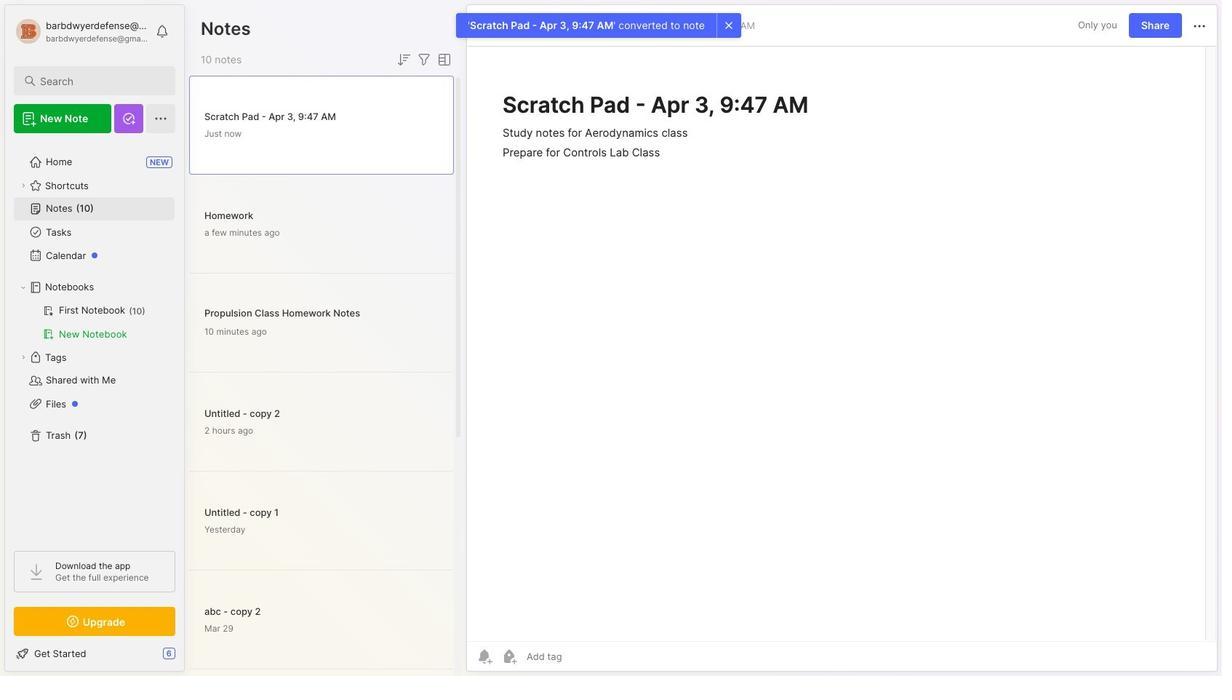 Task type: locate. For each thing, give the bounding box(es) containing it.
tree
[[5, 142, 184, 538]]

Add tag field
[[525, 650, 635, 663]]

View options field
[[433, 51, 453, 68]]

note window element
[[466, 4, 1218, 675]]

group
[[14, 299, 175, 346]]

group inside main element
[[14, 299, 175, 346]]

Note Editor text field
[[467, 46, 1217, 641]]

None search field
[[40, 72, 162, 90]]

none search field inside main element
[[40, 72, 162, 90]]

expand notebooks image
[[19, 283, 28, 292]]

add a reminder image
[[476, 648, 493, 665]]



Task type: describe. For each thing, give the bounding box(es) containing it.
click to collapse image
[[184, 649, 195, 667]]

expand note image
[[477, 17, 495, 34]]

Add filters field
[[416, 51, 433, 68]]

expand tags image
[[19, 353, 28, 362]]

tree inside main element
[[5, 142, 184, 538]]

main element
[[0, 0, 189, 676]]

more actions image
[[1191, 17, 1209, 35]]

More actions field
[[1191, 16, 1209, 35]]

Help and Learning task checklist field
[[5, 642, 184, 665]]

Search text field
[[40, 74, 162, 88]]

Account field
[[14, 17, 148, 46]]

add filters image
[[416, 51, 433, 68]]

Sort options field
[[395, 51, 413, 68]]

add tag image
[[501, 648, 518, 665]]



Task type: vqa. For each thing, say whether or not it's contained in the screenshot.
Add filters field
yes



